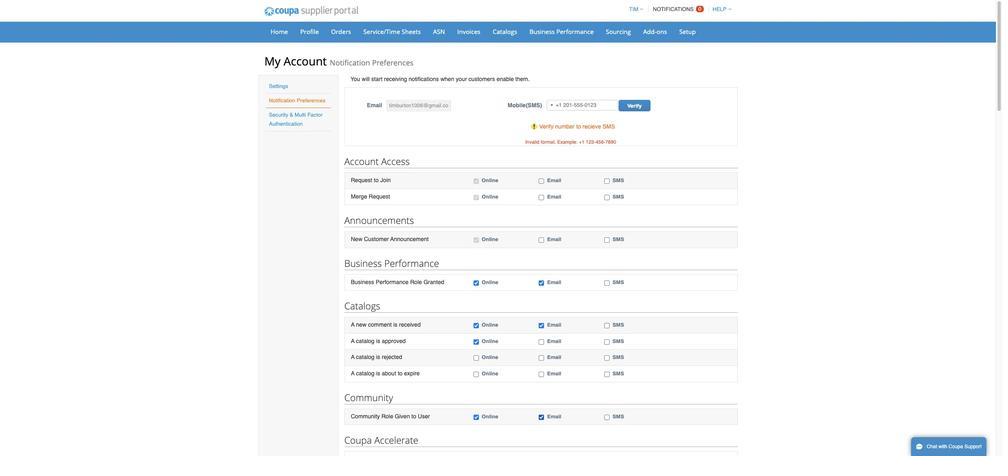 Task type: describe. For each thing, give the bounding box(es) containing it.
catalog for a catalog is about to expire
[[356, 370, 375, 377]]

account access
[[344, 155, 410, 168]]

add-
[[643, 27, 657, 36]]

online for merge request
[[482, 194, 498, 200]]

asn
[[433, 27, 445, 36]]

merge request
[[351, 193, 390, 200]]

verify for verify
[[628, 103, 642, 109]]

request to join
[[351, 177, 391, 184]]

security & multi factor authentication link
[[269, 112, 323, 127]]

received
[[399, 322, 421, 328]]

invoices
[[458, 27, 481, 36]]

online for a catalog is rejected
[[482, 355, 498, 361]]

them.
[[516, 76, 530, 82]]

community for community
[[344, 391, 393, 404]]

about
[[382, 370, 396, 377]]

given
[[395, 413, 410, 420]]

setup link
[[674, 25, 701, 38]]

chat with coupa support
[[927, 444, 982, 450]]

telephone country code image
[[551, 105, 553, 106]]

sms for community role given to user
[[613, 414, 624, 420]]

sms for a new comment is received
[[613, 322, 624, 328]]

Telephone country code field
[[548, 100, 556, 110]]

online for a new comment is received
[[482, 322, 498, 328]]

format.
[[541, 139, 556, 145]]

456-
[[596, 139, 606, 145]]

rejected
[[382, 354, 402, 361]]

email for a catalog is rejected
[[547, 355, 562, 361]]

a for a catalog is rejected
[[351, 354, 355, 361]]

community for community role given to user
[[351, 413, 380, 420]]

will
[[362, 76, 370, 82]]

sourcing link
[[601, 25, 637, 38]]

a for a new comment is received
[[351, 322, 355, 328]]

catalogs link
[[488, 25, 523, 38]]

sms for a catalog is about to expire
[[613, 371, 624, 377]]

announcements
[[344, 214, 414, 227]]

chat with coupa support button
[[911, 438, 987, 457]]

is for approved
[[376, 338, 380, 345]]

online for new customer announcement
[[482, 237, 498, 243]]

setup
[[680, 27, 696, 36]]

customer
[[364, 236, 389, 243]]

sms for request to join
[[613, 177, 624, 184]]

community role given to user
[[351, 413, 430, 420]]

email for merge request
[[547, 194, 562, 200]]

start
[[371, 76, 383, 82]]

sourcing
[[606, 27, 631, 36]]

7890
[[606, 139, 616, 145]]

number
[[555, 123, 575, 130]]

online for community role given to user
[[482, 414, 498, 420]]

new
[[351, 236, 363, 243]]

email for business performance role granted
[[547, 279, 562, 286]]

online for a catalog is about to expire
[[482, 371, 498, 377]]

sms for a catalog is approved
[[613, 338, 624, 345]]

notification inside my account notification preferences
[[330, 58, 370, 68]]

join
[[380, 177, 391, 184]]

business performance role granted
[[351, 279, 444, 286]]

sms for new customer announcement
[[613, 237, 624, 243]]

home
[[271, 27, 288, 36]]

accelerate
[[374, 434, 419, 447]]

my account notification preferences
[[265, 53, 414, 69]]

new customer announcement
[[351, 236, 429, 243]]

customers
[[469, 76, 495, 82]]

expire
[[404, 370, 420, 377]]

catalog for a catalog is approved
[[356, 338, 375, 345]]

sheets
[[402, 27, 421, 36]]

factor
[[308, 112, 323, 118]]

a catalog is about to expire
[[351, 370, 420, 377]]

verify button
[[619, 100, 651, 111]]

1 vertical spatial business
[[344, 257, 382, 270]]

0
[[699, 6, 702, 12]]

email for new customer announcement
[[547, 237, 562, 243]]

email for community role given to user
[[547, 414, 562, 420]]

service/time
[[364, 27, 400, 36]]

add-ons
[[643, 27, 667, 36]]

is left the 'received'
[[393, 322, 398, 328]]

notifications
[[409, 76, 439, 82]]

when
[[441, 76, 454, 82]]

0 horizontal spatial preferences
[[297, 98, 326, 104]]

invoices link
[[452, 25, 486, 38]]

example:
[[558, 139, 578, 145]]

0 vertical spatial business
[[530, 27, 555, 36]]

0 vertical spatial performance
[[557, 27, 594, 36]]

2 vertical spatial business
[[351, 279, 374, 286]]

&
[[290, 112, 293, 118]]

0 horizontal spatial account
[[284, 53, 327, 69]]

+1 201-555-0123 text field
[[547, 100, 618, 111]]

authentication
[[269, 121, 303, 127]]

profile link
[[295, 25, 324, 38]]

settings
[[269, 83, 288, 89]]

business performance link
[[524, 25, 599, 38]]

notification preferences link
[[269, 98, 326, 104]]

verify for verify number to recieve sms
[[539, 123, 554, 130]]

0 vertical spatial request
[[351, 177, 372, 184]]

sms for business performance role granted
[[613, 279, 624, 286]]

with
[[939, 444, 948, 450]]

to left user
[[412, 413, 416, 420]]

1 vertical spatial performance
[[384, 257, 439, 270]]

support
[[965, 444, 982, 450]]

online for request to join
[[482, 177, 498, 184]]

your
[[456, 76, 467, 82]]



Task type: locate. For each thing, give the bounding box(es) containing it.
catalog for a catalog is rejected
[[356, 354, 375, 361]]

to left recieve
[[576, 123, 581, 130]]

is left "rejected"
[[376, 354, 380, 361]]

coupa inside 'button'
[[949, 444, 964, 450]]

1 horizontal spatial role
[[410, 279, 422, 286]]

catalogs up new
[[344, 300, 380, 313]]

0 horizontal spatial verify
[[539, 123, 554, 130]]

None text field
[[387, 100, 451, 111]]

service/time sheets link
[[358, 25, 426, 38]]

community up coupa accelerate
[[351, 413, 380, 420]]

0 vertical spatial verify
[[628, 103, 642, 109]]

1 horizontal spatial business performance
[[530, 27, 594, 36]]

1 horizontal spatial account
[[344, 155, 379, 168]]

1 vertical spatial business performance
[[344, 257, 439, 270]]

2 vertical spatial performance
[[376, 279, 409, 286]]

help
[[713, 6, 727, 12]]

notification
[[330, 58, 370, 68], [269, 98, 295, 104]]

recieve
[[583, 123, 601, 130]]

catalog down a catalog is approved
[[356, 354, 375, 361]]

0 vertical spatial notification
[[330, 58, 370, 68]]

account down profile link
[[284, 53, 327, 69]]

security & multi factor authentication
[[269, 112, 323, 127]]

a for a catalog is approved
[[351, 338, 355, 345]]

role left 'granted'
[[410, 279, 422, 286]]

preferences inside my account notification preferences
[[372, 58, 414, 68]]

role
[[410, 279, 422, 286], [382, 413, 393, 420]]

4 a from the top
[[351, 370, 355, 377]]

7 online from the top
[[482, 355, 498, 361]]

catalog down a catalog is rejected
[[356, 370, 375, 377]]

1 vertical spatial catalogs
[[344, 300, 380, 313]]

email for request to join
[[547, 177, 562, 184]]

home link
[[265, 25, 293, 38]]

1 vertical spatial verify
[[539, 123, 554, 130]]

preferences up receiving on the top left of the page
[[372, 58, 414, 68]]

you will start receiving notifications when your customers enable them.
[[351, 76, 530, 82]]

user
[[418, 413, 430, 420]]

2 vertical spatial catalog
[[356, 370, 375, 377]]

sms for merge request
[[613, 194, 624, 200]]

a down a catalog is approved
[[351, 354, 355, 361]]

you
[[351, 76, 360, 82]]

coupa right the with
[[949, 444, 964, 450]]

navigation
[[626, 1, 732, 17]]

a up a catalog is rejected
[[351, 338, 355, 345]]

0 vertical spatial preferences
[[372, 58, 414, 68]]

2 a from the top
[[351, 338, 355, 345]]

preferences up factor
[[297, 98, 326, 104]]

multi
[[295, 112, 306, 118]]

security
[[269, 112, 288, 118]]

8 online from the top
[[482, 371, 498, 377]]

sms
[[603, 123, 615, 130], [613, 177, 624, 184], [613, 194, 624, 200], [613, 237, 624, 243], [613, 279, 624, 286], [613, 322, 624, 328], [613, 338, 624, 345], [613, 355, 624, 361], [613, 371, 624, 377], [613, 414, 624, 420]]

0 horizontal spatial business performance
[[344, 257, 439, 270]]

is for rejected
[[376, 354, 380, 361]]

merge
[[351, 193, 367, 200]]

orders link
[[326, 25, 357, 38]]

access
[[381, 155, 410, 168]]

notification preferences
[[269, 98, 326, 104]]

is left about
[[376, 370, 380, 377]]

1 vertical spatial role
[[382, 413, 393, 420]]

help link
[[709, 6, 732, 12]]

0 horizontal spatial coupa
[[344, 434, 372, 447]]

3 a from the top
[[351, 354, 355, 361]]

a left new
[[351, 322, 355, 328]]

1 horizontal spatial catalogs
[[493, 27, 517, 36]]

coupa left accelerate
[[344, 434, 372, 447]]

123-
[[586, 139, 596, 145]]

notifications
[[653, 6, 694, 12]]

request up merge
[[351, 177, 372, 184]]

None checkbox
[[474, 179, 479, 184], [539, 195, 544, 200], [605, 195, 610, 200], [474, 238, 479, 243], [605, 238, 610, 243], [474, 323, 479, 329], [605, 323, 610, 329], [605, 340, 610, 345], [474, 356, 479, 361], [605, 356, 610, 361], [474, 372, 479, 377], [539, 372, 544, 377], [474, 415, 479, 420], [539, 415, 544, 420], [474, 179, 479, 184], [539, 195, 544, 200], [605, 195, 610, 200], [474, 238, 479, 243], [605, 238, 610, 243], [474, 323, 479, 329], [605, 323, 610, 329], [605, 340, 610, 345], [474, 356, 479, 361], [605, 356, 610, 361], [474, 372, 479, 377], [539, 372, 544, 377], [474, 415, 479, 420], [539, 415, 544, 420]]

1 vertical spatial notification
[[269, 98, 295, 104]]

community up the 'community role given to user'
[[344, 391, 393, 404]]

0 vertical spatial account
[[284, 53, 327, 69]]

verify number to recieve sms
[[539, 123, 615, 130]]

None checkbox
[[539, 179, 544, 184], [605, 179, 610, 184], [474, 195, 479, 200], [539, 238, 544, 243], [474, 281, 479, 286], [539, 281, 544, 286], [605, 281, 610, 286], [539, 323, 544, 329], [474, 340, 479, 345], [539, 340, 544, 345], [539, 356, 544, 361], [605, 372, 610, 377], [605, 415, 610, 420], [539, 179, 544, 184], [605, 179, 610, 184], [474, 195, 479, 200], [539, 238, 544, 243], [474, 281, 479, 286], [539, 281, 544, 286], [605, 281, 610, 286], [539, 323, 544, 329], [474, 340, 479, 345], [539, 340, 544, 345], [539, 356, 544, 361], [605, 372, 610, 377], [605, 415, 610, 420]]

notification up you
[[330, 58, 370, 68]]

1 vertical spatial account
[[344, 155, 379, 168]]

email for a new comment is received
[[547, 322, 562, 328]]

catalogs
[[493, 27, 517, 36], [344, 300, 380, 313]]

to left join
[[374, 177, 379, 184]]

0 horizontal spatial catalogs
[[344, 300, 380, 313]]

enable
[[497, 76, 514, 82]]

add-ons link
[[638, 25, 673, 38]]

granted
[[424, 279, 444, 286]]

email
[[367, 102, 382, 109], [547, 177, 562, 184], [547, 194, 562, 200], [547, 237, 562, 243], [547, 279, 562, 286], [547, 322, 562, 328], [547, 338, 562, 345], [547, 355, 562, 361], [547, 371, 562, 377], [547, 414, 562, 420]]

0 vertical spatial role
[[410, 279, 422, 286]]

1 horizontal spatial verify
[[628, 103, 642, 109]]

is
[[393, 322, 398, 328], [376, 338, 380, 345], [376, 354, 380, 361], [376, 370, 380, 377]]

tim link
[[626, 6, 644, 12]]

to
[[576, 123, 581, 130], [374, 177, 379, 184], [398, 370, 403, 377], [412, 413, 416, 420]]

performance
[[557, 27, 594, 36], [384, 257, 439, 270], [376, 279, 409, 286]]

sms for a catalog is rejected
[[613, 355, 624, 361]]

notification down settings
[[269, 98, 295, 104]]

ons
[[657, 27, 667, 36]]

online for a catalog is approved
[[482, 338, 498, 345]]

a catalog is approved
[[351, 338, 406, 345]]

1 horizontal spatial preferences
[[372, 58, 414, 68]]

0 horizontal spatial role
[[382, 413, 393, 420]]

0 vertical spatial catalog
[[356, 338, 375, 345]]

+1
[[579, 139, 585, 145]]

orders
[[331, 27, 351, 36]]

is left approved
[[376, 338, 380, 345]]

a
[[351, 322, 355, 328], [351, 338, 355, 345], [351, 354, 355, 361], [351, 370, 355, 377]]

request
[[351, 177, 372, 184], [369, 193, 390, 200]]

coupa accelerate
[[344, 434, 419, 447]]

invalid
[[526, 139, 540, 145]]

service/time sheets
[[364, 27, 421, 36]]

new
[[356, 322, 367, 328]]

is for about
[[376, 370, 380, 377]]

1 horizontal spatial coupa
[[949, 444, 964, 450]]

a down a catalog is rejected
[[351, 370, 355, 377]]

announcement
[[390, 236, 429, 243]]

0 vertical spatial catalogs
[[493, 27, 517, 36]]

account up request to join
[[344, 155, 379, 168]]

6 online from the top
[[482, 338, 498, 345]]

0 vertical spatial business performance
[[530, 27, 594, 36]]

coupa
[[344, 434, 372, 447], [949, 444, 964, 450]]

tim
[[629, 6, 639, 12]]

1 online from the top
[[482, 177, 498, 184]]

verify
[[628, 103, 642, 109], [539, 123, 554, 130]]

0 vertical spatial community
[[344, 391, 393, 404]]

request down join
[[369, 193, 390, 200]]

online for business performance role granted
[[482, 279, 498, 286]]

online
[[482, 177, 498, 184], [482, 194, 498, 200], [482, 237, 498, 243], [482, 279, 498, 286], [482, 322, 498, 328], [482, 338, 498, 345], [482, 355, 498, 361], [482, 371, 498, 377], [482, 414, 498, 420]]

1 vertical spatial catalog
[[356, 354, 375, 361]]

coupa supplier portal image
[[258, 1, 364, 22]]

catalog down new
[[356, 338, 375, 345]]

4 online from the top
[[482, 279, 498, 286]]

mobile(sms)
[[508, 102, 542, 109]]

1 vertical spatial community
[[351, 413, 380, 420]]

invalid format. example: +1 123-456-7890
[[526, 139, 616, 145]]

2 online from the top
[[482, 194, 498, 200]]

to right about
[[398, 370, 403, 377]]

my
[[265, 53, 281, 69]]

profile
[[300, 27, 319, 36]]

1 catalog from the top
[[356, 338, 375, 345]]

settings link
[[269, 83, 288, 89]]

approved
[[382, 338, 406, 345]]

verify inside button
[[628, 103, 642, 109]]

0 horizontal spatial notification
[[269, 98, 295, 104]]

3 online from the top
[[482, 237, 498, 243]]

2 catalog from the top
[[356, 354, 375, 361]]

catalogs right invoices
[[493, 27, 517, 36]]

business performance
[[530, 27, 594, 36], [344, 257, 439, 270]]

3 catalog from the top
[[356, 370, 375, 377]]

a catalog is rejected
[[351, 354, 402, 361]]

a for a catalog is about to expire
[[351, 370, 355, 377]]

email for a catalog is about to expire
[[547, 371, 562, 377]]

1 vertical spatial request
[[369, 193, 390, 200]]

5 online from the top
[[482, 322, 498, 328]]

9 online from the top
[[482, 414, 498, 420]]

a new comment is received
[[351, 322, 421, 328]]

role left 'given'
[[382, 413, 393, 420]]

notifications 0
[[653, 6, 702, 12]]

comment
[[368, 322, 392, 328]]

1 horizontal spatial notification
[[330, 58, 370, 68]]

email for a catalog is approved
[[547, 338, 562, 345]]

1 vertical spatial preferences
[[297, 98, 326, 104]]

receiving
[[384, 76, 407, 82]]

asn link
[[428, 25, 451, 38]]

community
[[344, 391, 393, 404], [351, 413, 380, 420]]

preferences
[[372, 58, 414, 68], [297, 98, 326, 104]]

navigation containing notifications 0
[[626, 1, 732, 17]]

chat
[[927, 444, 938, 450]]

1 a from the top
[[351, 322, 355, 328]]



Task type: vqa. For each thing, say whether or not it's contained in the screenshot.
Admin
no



